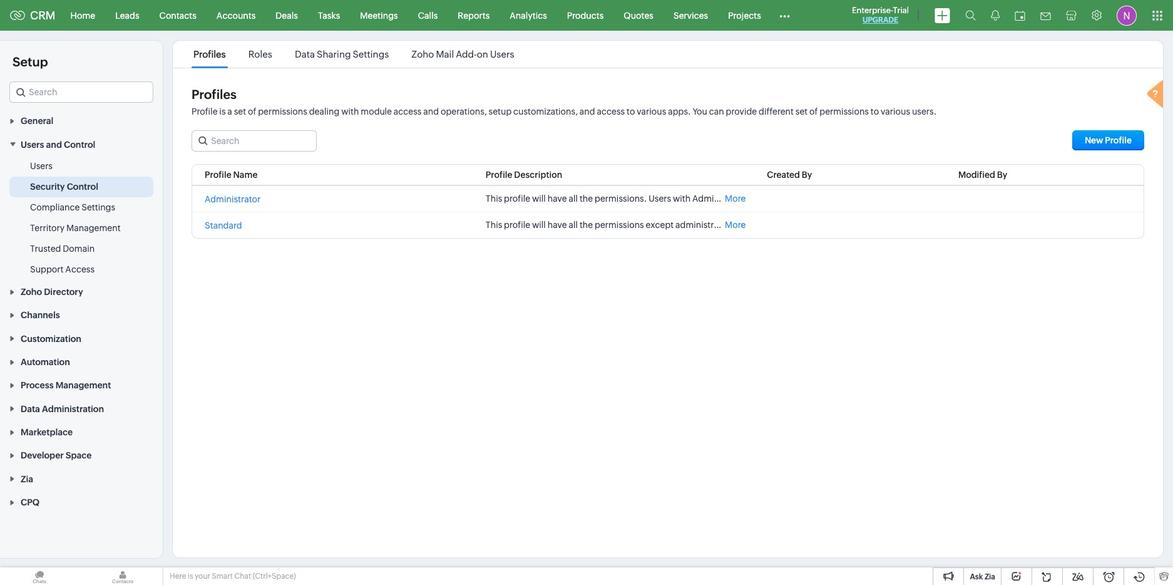 Task type: vqa. For each thing, say whether or not it's contained in the screenshot.
leftmost -
no



Task type: locate. For each thing, give the bounding box(es) containing it.
mails image
[[1041, 12, 1052, 20]]

2 of from the left
[[810, 106, 818, 117]]

zoho inside list
[[412, 49, 434, 60]]

general button
[[0, 109, 163, 132]]

on
[[477, 49, 489, 60]]

0 horizontal spatial set
[[234, 106, 246, 117]]

users and control button
[[0, 132, 163, 156]]

control up compliance settings link
[[67, 181, 98, 191]]

profile element
[[1110, 0, 1145, 30]]

of right a
[[248, 106, 256, 117]]

2 more from the top
[[725, 220, 746, 230]]

0 horizontal spatial by
[[802, 170, 813, 180]]

0 horizontal spatial permissions
[[258, 106, 307, 117]]

1 vertical spatial is
[[188, 572, 193, 581]]

1 horizontal spatial by
[[998, 170, 1008, 180]]

set
[[234, 106, 246, 117], [796, 106, 808, 117]]

is left your
[[188, 572, 193, 581]]

access
[[394, 106, 422, 117], [597, 106, 625, 117]]

calls
[[418, 10, 438, 20]]

administrator
[[205, 194, 261, 204]]

users for users
[[30, 161, 53, 171]]

mails element
[[1034, 1, 1059, 30]]

2 vertical spatial users
[[30, 161, 53, 171]]

profile is a set of permissions dealing with module access and operations, setup customizations, and access to various apps. you can provide different set of permissions to various users.
[[192, 106, 937, 117]]

0 horizontal spatial settings
[[82, 202, 115, 212]]

users inside list
[[490, 49, 515, 60]]

1 horizontal spatial permissions
[[595, 220, 644, 230]]

zoho for zoho mail add-on users
[[412, 49, 434, 60]]

provide
[[726, 106, 757, 117]]

tasks
[[318, 10, 340, 20]]

support access link
[[30, 263, 95, 275]]

list
[[182, 41, 526, 68]]

and inside 'dropdown button'
[[46, 139, 62, 150]]

different
[[759, 106, 794, 117]]

2 by from the left
[[998, 170, 1008, 180]]

search image
[[966, 10, 977, 21]]

1 vertical spatial settings
[[82, 202, 115, 212]]

smart
[[212, 572, 233, 581]]

users inside 'region'
[[30, 161, 53, 171]]

profile left a
[[192, 106, 218, 117]]

profiles up a
[[192, 87, 237, 101]]

a
[[228, 106, 232, 117]]

compliance
[[30, 202, 80, 212]]

profile for profile description
[[486, 170, 513, 180]]

2 to from the left
[[871, 106, 880, 117]]

2 set from the left
[[796, 106, 808, 117]]

settings up territory management
[[82, 202, 115, 212]]

users right on
[[490, 49, 515, 60]]

operations,
[[441, 106, 487, 117]]

1 horizontal spatial data
[[295, 49, 315, 60]]

0 vertical spatial settings
[[353, 49, 389, 60]]

Search text field
[[10, 82, 153, 102]]

deals link
[[266, 0, 308, 30]]

access
[[65, 264, 95, 274]]

is left a
[[219, 106, 226, 117]]

1 vertical spatial users
[[21, 139, 44, 150]]

management up data administration dropdown button
[[56, 380, 111, 390]]

zoho up "channels"
[[21, 287, 42, 297]]

automation
[[21, 357, 70, 367]]

and left operations,
[[424, 106, 439, 117]]

space
[[66, 451, 92, 461]]

management up domain
[[66, 223, 121, 233]]

meetings link
[[350, 0, 408, 30]]

0 vertical spatial zoho
[[412, 49, 434, 60]]

users link
[[30, 160, 53, 172]]

0 vertical spatial users
[[490, 49, 515, 60]]

1 vertical spatial management
[[56, 380, 111, 390]]

developer space button
[[0, 444, 163, 467]]

profile left name
[[205, 170, 232, 180]]

signals image
[[992, 10, 1000, 21]]

0 horizontal spatial zia
[[21, 474, 33, 484]]

projects link
[[719, 0, 772, 30]]

2 access from the left
[[597, 106, 625, 117]]

general
[[21, 116, 53, 126]]

security control
[[30, 181, 98, 191]]

can
[[710, 106, 725, 117]]

signals element
[[984, 0, 1008, 31]]

0 horizontal spatial is
[[188, 572, 193, 581]]

data left sharing
[[295, 49, 315, 60]]

administrative
[[676, 220, 734, 230]]

profile for profile is a set of permissions dealing with module access and operations, setup customizations, and access to various apps. you can provide different set of permissions to various users.
[[192, 106, 218, 117]]

control down general 'dropdown button'
[[64, 139, 95, 150]]

security
[[30, 181, 65, 191]]

zia up cpq
[[21, 474, 33, 484]]

by right modified
[[998, 170, 1008, 180]]

data
[[295, 49, 315, 60], [21, 404, 40, 414]]

0 horizontal spatial to
[[627, 106, 635, 117]]

more
[[725, 194, 746, 204], [725, 220, 746, 230]]

deals
[[276, 10, 298, 20]]

projects
[[729, 10, 762, 20]]

control inside 'dropdown button'
[[64, 139, 95, 150]]

contacts image
[[83, 567, 162, 585]]

your
[[195, 572, 210, 581]]

0 horizontal spatial data
[[21, 404, 40, 414]]

1 horizontal spatial is
[[219, 106, 226, 117]]

users and control
[[21, 139, 95, 150]]

upgrade
[[863, 16, 899, 24]]

settings inside users and control 'region'
[[82, 202, 115, 212]]

0 vertical spatial profiles
[[194, 49, 226, 60]]

ask zia
[[971, 573, 996, 581]]

various
[[637, 106, 667, 117], [881, 106, 911, 117]]

process management
[[21, 380, 111, 390]]

0 vertical spatial data
[[295, 49, 315, 60]]

zoho
[[412, 49, 434, 60], [21, 287, 42, 297]]

0 vertical spatial zia
[[21, 474, 33, 484]]

1 by from the left
[[802, 170, 813, 180]]

Search text field
[[192, 131, 316, 151]]

data inside list
[[295, 49, 315, 60]]

2 horizontal spatial and
[[580, 106, 595, 117]]

1 vertical spatial profiles
[[192, 87, 237, 101]]

profile for profile name
[[205, 170, 232, 180]]

zia right ask in the right bottom of the page
[[985, 573, 996, 581]]

channels
[[21, 310, 60, 320]]

search element
[[958, 0, 984, 31]]

except
[[646, 220, 674, 230]]

here
[[170, 572, 186, 581]]

management
[[66, 223, 121, 233], [56, 380, 111, 390]]

management inside users and control 'region'
[[66, 223, 121, 233]]

with
[[342, 106, 359, 117]]

1 horizontal spatial of
[[810, 106, 818, 117]]

management for territory management
[[66, 223, 121, 233]]

chats image
[[0, 567, 79, 585]]

here is your smart chat (ctrl+space)
[[170, 572, 296, 581]]

0 horizontal spatial and
[[46, 139, 62, 150]]

users
[[490, 49, 515, 60], [21, 139, 44, 150], [30, 161, 53, 171]]

data administration
[[21, 404, 104, 414]]

settings
[[353, 49, 389, 60], [82, 202, 115, 212]]

channels button
[[0, 303, 163, 327]]

various left the users.
[[881, 106, 911, 117]]

various left apps.
[[637, 106, 667, 117]]

0 horizontal spatial various
[[637, 106, 667, 117]]

profiles
[[194, 49, 226, 60], [192, 87, 237, 101]]

profile image
[[1117, 5, 1137, 25]]

territory
[[30, 223, 65, 233]]

users inside 'dropdown button'
[[21, 139, 44, 150]]

0 horizontal spatial access
[[394, 106, 422, 117]]

users up users link
[[21, 139, 44, 150]]

Other Modules field
[[772, 5, 799, 25]]

1 horizontal spatial to
[[871, 106, 880, 117]]

zoho inside dropdown button
[[21, 287, 42, 297]]

to left the users.
[[871, 106, 880, 117]]

calendar image
[[1015, 10, 1026, 20]]

administration
[[42, 404, 104, 414]]

1 horizontal spatial settings
[[353, 49, 389, 60]]

contacts
[[159, 10, 197, 20]]

data inside dropdown button
[[21, 404, 40, 414]]

zoho left mail
[[412, 49, 434, 60]]

0 vertical spatial control
[[64, 139, 95, 150]]

0 vertical spatial more
[[725, 194, 746, 204]]

0 horizontal spatial zoho
[[21, 287, 42, 297]]

directory
[[44, 287, 83, 297]]

0 vertical spatial management
[[66, 223, 121, 233]]

1 vertical spatial zoho
[[21, 287, 42, 297]]

of right the different
[[810, 106, 818, 117]]

1 to from the left
[[627, 106, 635, 117]]

zoho directory
[[21, 287, 83, 297]]

settings right sharing
[[353, 49, 389, 60]]

by for modified by
[[998, 170, 1008, 180]]

data down the process
[[21, 404, 40, 414]]

zia inside dropdown button
[[21, 474, 33, 484]]

1 vertical spatial data
[[21, 404, 40, 414]]

management for process management
[[56, 380, 111, 390]]

to left apps.
[[627, 106, 635, 117]]

name
[[233, 170, 258, 180]]

set right a
[[234, 106, 246, 117]]

profiles down accounts
[[194, 49, 226, 60]]

this profile will have all the permissions except administrative privileges.
[[486, 220, 778, 230]]

1 horizontal spatial various
[[881, 106, 911, 117]]

set right the different
[[796, 106, 808, 117]]

users up security
[[30, 161, 53, 171]]

1 vertical spatial zia
[[985, 573, 996, 581]]

by right created
[[802, 170, 813, 180]]

0 vertical spatial is
[[219, 106, 226, 117]]

zoho mail add-on users link
[[410, 49, 516, 60]]

1 horizontal spatial and
[[424, 106, 439, 117]]

1 horizontal spatial access
[[597, 106, 625, 117]]

customization
[[21, 334, 81, 344]]

1 horizontal spatial zoho
[[412, 49, 434, 60]]

and right customizations,
[[580, 106, 595, 117]]

description
[[514, 170, 563, 180]]

and
[[424, 106, 439, 117], [580, 106, 595, 117], [46, 139, 62, 150]]

data for data administration
[[21, 404, 40, 414]]

management inside dropdown button
[[56, 380, 111, 390]]

1 vertical spatial control
[[67, 181, 98, 191]]

control inside 'region'
[[67, 181, 98, 191]]

profile left description
[[486, 170, 513, 180]]

1 vertical spatial more
[[725, 220, 746, 230]]

and up users link
[[46, 139, 62, 150]]

profiles inside list
[[194, 49, 226, 60]]

profile right new
[[1106, 135, 1132, 145]]

1 more from the top
[[725, 194, 746, 204]]

None field
[[9, 81, 153, 103]]

by
[[802, 170, 813, 180], [998, 170, 1008, 180]]

1 horizontal spatial set
[[796, 106, 808, 117]]

0 horizontal spatial of
[[248, 106, 256, 117]]

1 horizontal spatial zia
[[985, 573, 996, 581]]



Task type: describe. For each thing, give the bounding box(es) containing it.
have
[[548, 220, 567, 230]]

modified
[[959, 170, 996, 180]]

support access
[[30, 264, 95, 274]]

users for users and control
[[21, 139, 44, 150]]

cpq
[[21, 497, 40, 507]]

products
[[567, 10, 604, 20]]

analytics link
[[500, 0, 557, 30]]

standard link
[[205, 220, 242, 231]]

security control link
[[30, 180, 98, 193]]

products link
[[557, 0, 614, 30]]

is for profile
[[219, 106, 226, 117]]

profile description
[[486, 170, 563, 180]]

(ctrl+space)
[[253, 572, 296, 581]]

accounts link
[[207, 0, 266, 30]]

data administration button
[[0, 397, 163, 420]]

setup
[[489, 106, 512, 117]]

data for data sharing settings
[[295, 49, 315, 60]]

standard
[[205, 220, 242, 231]]

enterprise-
[[852, 6, 894, 15]]

domain
[[63, 243, 95, 253]]

new profile button
[[1073, 130, 1145, 150]]

sharing
[[317, 49, 351, 60]]

crm link
[[10, 9, 55, 22]]

process
[[21, 380, 54, 390]]

1 of from the left
[[248, 106, 256, 117]]

apps.
[[668, 106, 691, 117]]

modified by
[[959, 170, 1008, 180]]

more for standard
[[725, 220, 746, 230]]

profile
[[504, 220, 531, 230]]

new profile
[[1085, 135, 1132, 145]]

users and control region
[[0, 156, 163, 280]]

2 various from the left
[[881, 106, 911, 117]]

create menu image
[[935, 8, 951, 23]]

1 various from the left
[[637, 106, 667, 117]]

you
[[693, 106, 708, 117]]

customization button
[[0, 327, 163, 350]]

is for here
[[188, 572, 193, 581]]

by for created by
[[802, 170, 813, 180]]

leads
[[115, 10, 139, 20]]

home link
[[61, 0, 105, 30]]

reports
[[458, 10, 490, 20]]

leads link
[[105, 0, 149, 30]]

help image
[[1145, 78, 1170, 112]]

2 horizontal spatial permissions
[[820, 106, 869, 117]]

privileges.
[[736, 220, 778, 230]]

trial
[[894, 6, 909, 15]]

zia button
[[0, 467, 163, 490]]

zoho for zoho directory
[[21, 287, 42, 297]]

profiles link
[[192, 49, 228, 60]]

mail
[[436, 49, 454, 60]]

will
[[532, 220, 546, 230]]

ask
[[971, 573, 984, 581]]

tasks link
[[308, 0, 350, 30]]

compliance settings
[[30, 202, 115, 212]]

calls link
[[408, 0, 448, 30]]

more for administrator
[[725, 194, 746, 204]]

trusted domain link
[[30, 242, 95, 255]]

created by
[[767, 170, 813, 180]]

the
[[580, 220, 593, 230]]

zoho mail add-on users
[[412, 49, 515, 60]]

quotes
[[624, 10, 654, 20]]

all
[[569, 220, 578, 230]]

this
[[486, 220, 503, 230]]

developer
[[21, 451, 64, 461]]

list containing profiles
[[182, 41, 526, 68]]

settings inside list
[[353, 49, 389, 60]]

profile inside button
[[1106, 135, 1132, 145]]

create menu element
[[928, 0, 958, 30]]

chat
[[235, 572, 251, 581]]

created
[[767, 170, 801, 180]]

data sharing settings
[[295, 49, 389, 60]]

home
[[71, 10, 95, 20]]

compliance settings link
[[30, 201, 115, 213]]

profile name
[[205, 170, 258, 180]]

add-
[[456, 49, 477, 60]]

customizations,
[[514, 106, 578, 117]]

trusted domain
[[30, 243, 95, 253]]

crm
[[30, 9, 55, 22]]

administrator link
[[205, 194, 261, 204]]

cpq button
[[0, 490, 163, 514]]

developer space
[[21, 451, 92, 461]]

dealing
[[309, 106, 340, 117]]

support
[[30, 264, 64, 274]]

analytics
[[510, 10, 547, 20]]

zoho directory button
[[0, 280, 163, 303]]

trusted
[[30, 243, 61, 253]]

new
[[1085, 135, 1104, 145]]

territory management
[[30, 223, 121, 233]]

roles
[[249, 49, 272, 60]]

accounts
[[217, 10, 256, 20]]

1 access from the left
[[394, 106, 422, 117]]

1 set from the left
[[234, 106, 246, 117]]



